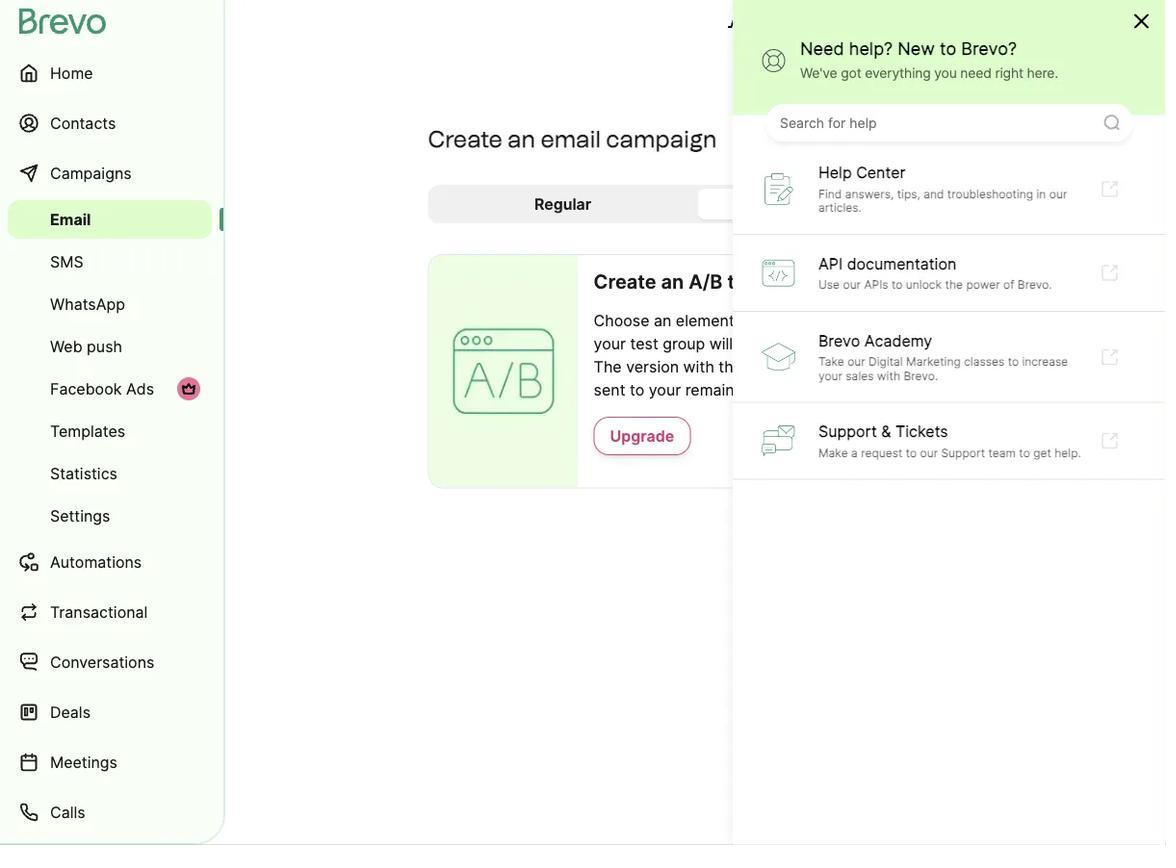 Task type: describe. For each thing, give the bounding box(es) containing it.
ads
[[126, 379, 154, 398]]

0 vertical spatial test
[[728, 270, 764, 294]]

choose
[[594, 311, 650, 330]]

create an email campaign
[[428, 125, 717, 153]]

0 horizontal spatial to
[[630, 380, 645, 399]]

engagement
[[784, 357, 875, 376]]

0 horizontal spatial campaign
[[606, 125, 717, 153]]

plan
[[834, 17, 866, 36]]

facebook ads link
[[8, 370, 212, 408]]

1 vertical spatial campaign
[[769, 270, 860, 294]]

a/b test
[[797, 195, 860, 213]]

left___rvooi image
[[181, 381, 196, 397]]

create for create an a/b test campaign
[[594, 270, 657, 294]]

and
[[802, 17, 830, 36]]

in
[[905, 311, 918, 330]]

upgrade
[[610, 427, 674, 445]]

create for create an email campaign
[[428, 125, 503, 153]]

email link
[[8, 200, 212, 239]]

an for element
[[654, 311, 672, 330]]

email
[[541, 125, 601, 153]]

deals link
[[8, 690, 212, 736]]

push
[[87, 337, 122, 356]]

test.
[[788, 311, 821, 330]]

calls
[[50, 803, 85, 822]]

sent
[[594, 380, 626, 399]]

0 horizontal spatial a/b
[[689, 270, 723, 294]]

recipients.
[[761, 380, 837, 399]]

settings
[[50, 507, 110, 525]]

choose an element to a/b test. recipients in your test group will receive either version a or b. the version with the best engagement will be sent to your remaining recipients.
[[594, 311, 947, 399]]

1 horizontal spatial version
[[841, 334, 894, 353]]

deals
[[50, 703, 91, 722]]

ablogo image
[[429, 255, 578, 488]]

either
[[795, 334, 837, 353]]

element
[[676, 311, 735, 330]]

facebook
[[50, 379, 122, 398]]

test inside choose an element to a/b test. recipients in your test group will receive either version a or b. the version with the best engagement will be sent to your remaining recipients.
[[630, 334, 659, 353]]

usage and plan button
[[712, 8, 881, 46]]

contacts
[[50, 114, 116, 132]]

usage
[[751, 17, 798, 36]]

meetings link
[[8, 740, 212, 786]]

regular button
[[432, 189, 694, 220]]

0 horizontal spatial will
[[710, 334, 733, 353]]

a/b inside choose an element to a/b test. recipients in your test group will receive either version a or b. the version with the best engagement will be sent to your remaining recipients.
[[758, 311, 784, 330]]

a
[[898, 334, 909, 353]]

learn more
[[840, 380, 923, 399]]

usage and plan
[[751, 17, 866, 36]]

web
[[50, 337, 82, 356]]

create an a/b test campaign
[[594, 270, 860, 294]]

best
[[747, 357, 779, 376]]

1 horizontal spatial to
[[739, 311, 754, 330]]

be
[[907, 357, 926, 376]]

web push link
[[8, 327, 212, 366]]

with
[[683, 357, 715, 376]]

test
[[828, 195, 860, 213]]



Task type: vqa. For each thing, say whether or not it's contained in the screenshot.
Emails
no



Task type: locate. For each thing, give the bounding box(es) containing it.
version down recipients
[[841, 334, 894, 353]]

upgrade button
[[594, 417, 691, 456]]

2 vertical spatial an
[[654, 311, 672, 330]]

1 vertical spatial a/b
[[689, 270, 723, 294]]

an up element
[[661, 270, 684, 294]]

automations link
[[8, 539, 212, 586]]

your up 'the'
[[594, 334, 626, 353]]

group
[[663, 334, 705, 353]]

templates
[[50, 422, 125, 441]]

test up element
[[728, 270, 764, 294]]

1 horizontal spatial your
[[649, 380, 681, 399]]

1 vertical spatial will
[[879, 357, 903, 376]]

meetings
[[50, 753, 117, 772]]

to right sent
[[630, 380, 645, 399]]

remaining
[[685, 380, 757, 399]]

an for a/b
[[661, 270, 684, 294]]

or
[[913, 334, 928, 353]]

a/b
[[797, 195, 824, 213], [689, 270, 723, 294], [758, 311, 784, 330]]

will
[[710, 334, 733, 353], [879, 357, 903, 376]]

0 vertical spatial create
[[428, 125, 503, 153]]

b.
[[932, 334, 947, 353]]

will up learn more
[[879, 357, 903, 376]]

transactional link
[[8, 589, 212, 636]]

automations
[[50, 553, 142, 572]]

home link
[[8, 50, 212, 96]]

web push
[[50, 337, 122, 356]]

regular
[[534, 195, 591, 213]]

templates link
[[8, 412, 212, 451]]

an for email
[[508, 125, 536, 153]]

0 vertical spatial a/b
[[797, 195, 824, 213]]

1 vertical spatial test
[[630, 334, 659, 353]]

0 horizontal spatial create
[[428, 125, 503, 153]]

facebook ads
[[50, 379, 154, 398]]

contacts link
[[8, 100, 212, 146]]

campaign up the test.
[[769, 270, 860, 294]]

1 horizontal spatial create
[[594, 270, 657, 294]]

recipients
[[825, 311, 901, 330]]

1 horizontal spatial test
[[728, 270, 764, 294]]

statistics
[[50, 464, 117, 483]]

1 vertical spatial your
[[649, 380, 681, 399]]

1 vertical spatial to
[[630, 380, 645, 399]]

0 horizontal spatial test
[[630, 334, 659, 353]]

sms link
[[8, 243, 212, 281]]

a/b left test
[[797, 195, 824, 213]]

transactional
[[50, 603, 148, 622]]

the
[[719, 357, 743, 376]]

version down group
[[626, 357, 679, 376]]

campaigns
[[50, 164, 132, 183]]

settings link
[[8, 497, 212, 536]]

statistics link
[[8, 455, 212, 493]]

1 vertical spatial version
[[626, 357, 679, 376]]

2 vertical spatial a/b
[[758, 311, 784, 330]]

1 horizontal spatial campaign
[[769, 270, 860, 294]]

0 vertical spatial to
[[739, 311, 754, 330]]

1 vertical spatial an
[[661, 270, 684, 294]]

an left email
[[508, 125, 536, 153]]

receive
[[737, 334, 790, 353]]

calls link
[[8, 790, 212, 836]]

the
[[594, 357, 622, 376]]

2 horizontal spatial a/b
[[797, 195, 824, 213]]

campaign right email
[[606, 125, 717, 153]]

version
[[841, 334, 894, 353], [626, 357, 679, 376]]

0 vertical spatial campaign
[[606, 125, 717, 153]]

1 vertical spatial create
[[594, 270, 657, 294]]

an up group
[[654, 311, 672, 330]]

conversations
[[50, 653, 154, 672]]

test
[[728, 270, 764, 294], [630, 334, 659, 353]]

1 horizontal spatial will
[[879, 357, 903, 376]]

a/b up element
[[689, 270, 723, 294]]

your down group
[[649, 380, 681, 399]]

0 vertical spatial your
[[594, 334, 626, 353]]

to up receive
[[739, 311, 754, 330]]

0 horizontal spatial version
[[626, 357, 679, 376]]

email
[[50, 210, 91, 229]]

more
[[886, 380, 923, 399]]

campaigns link
[[8, 150, 212, 196]]

home
[[50, 64, 93, 82]]

0 vertical spatial will
[[710, 334, 733, 353]]

0 vertical spatial version
[[841, 334, 894, 353]]

an
[[508, 125, 536, 153], [661, 270, 684, 294], [654, 311, 672, 330]]

0 horizontal spatial your
[[594, 334, 626, 353]]

whatsapp link
[[8, 285, 212, 324]]

conversations link
[[8, 640, 212, 686]]

learn
[[840, 380, 881, 399]]

a/b test button
[[698, 189, 960, 220]]

test down choose
[[630, 334, 659, 353]]

create
[[428, 125, 503, 153], [594, 270, 657, 294]]

a/b inside button
[[797, 195, 824, 213]]

learn more link
[[840, 379, 923, 402]]

sms
[[50, 252, 83, 271]]

whatsapp
[[50, 295, 125, 314]]

to
[[739, 311, 754, 330], [630, 380, 645, 399]]

an inside choose an element to a/b test. recipients in your test group will receive either version a or b. the version with the best engagement will be sent to your remaining recipients.
[[654, 311, 672, 330]]

1 horizontal spatial a/b
[[758, 311, 784, 330]]

will up "the"
[[710, 334, 733, 353]]

0 vertical spatial an
[[508, 125, 536, 153]]

your
[[594, 334, 626, 353], [649, 380, 681, 399]]

a/b up receive
[[758, 311, 784, 330]]

campaign
[[606, 125, 717, 153], [769, 270, 860, 294]]



